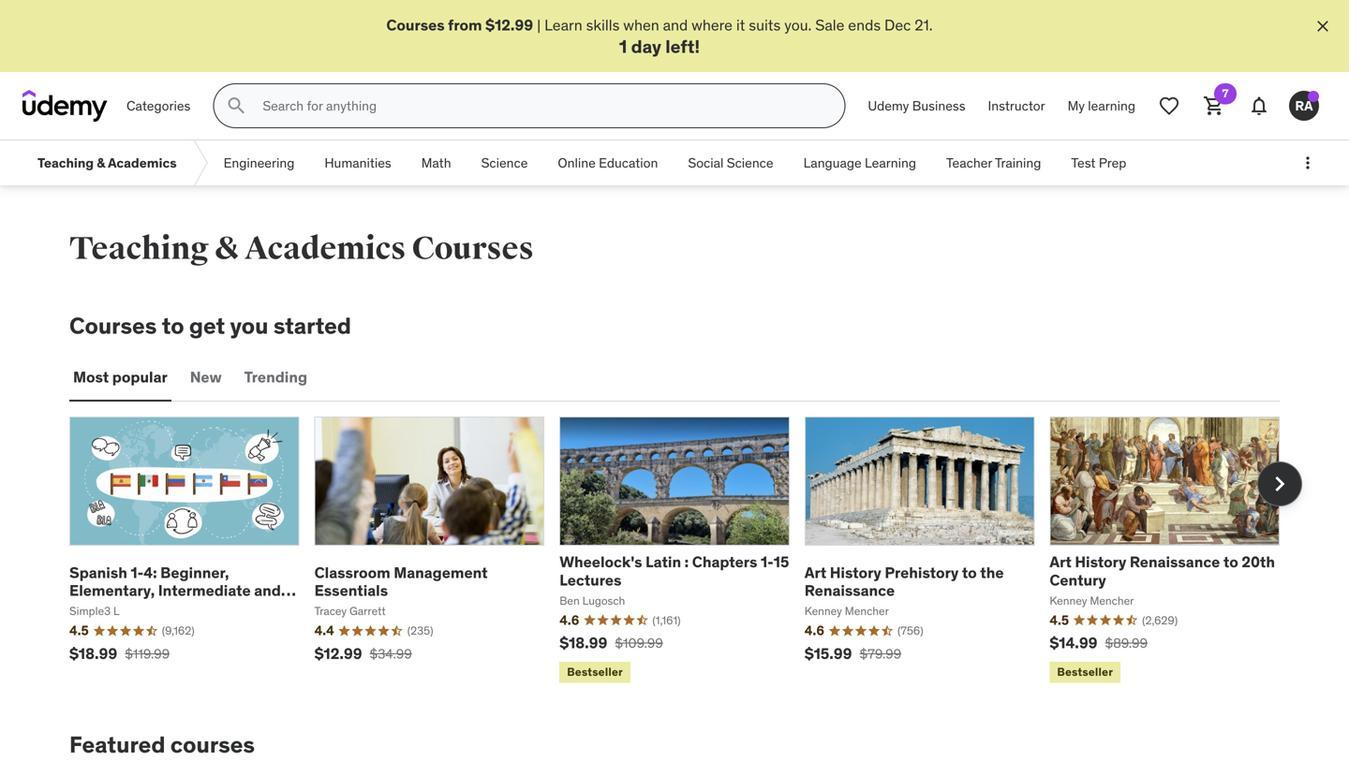 Task type: locate. For each thing, give the bounding box(es) containing it.
1 horizontal spatial &
[[215, 230, 239, 269]]

notifications image
[[1248, 95, 1271, 117]]

teaching
[[37, 155, 94, 171], [69, 230, 209, 269]]

art history prehistory to the renaissance
[[805, 564, 1004, 601]]

art for renaissance
[[805, 564, 827, 583]]

to left get
[[162, 312, 184, 340]]

wheelock's latin : chapters 1-15 lectures link
[[560, 553, 789, 590]]

categories button
[[115, 84, 202, 129]]

history inside art history prehistory to the renaissance
[[830, 564, 882, 583]]

0 horizontal spatial history
[[830, 564, 882, 583]]

teacher training
[[946, 155, 1042, 171]]

teaching down teaching & academics link
[[69, 230, 209, 269]]

courses to get you started
[[69, 312, 351, 340]]

1 vertical spatial teaching
[[69, 230, 209, 269]]

1 horizontal spatial 1-
[[761, 553, 774, 572]]

history inside art history renaissance to 20th century
[[1075, 553, 1127, 572]]

1 horizontal spatial history
[[1075, 553, 1127, 572]]

courses left from
[[386, 15, 445, 35]]

1 vertical spatial renaissance
[[805, 581, 895, 601]]

to inside art history renaissance to 20th century
[[1224, 553, 1239, 572]]

suits
[[749, 15, 781, 35]]

where
[[692, 15, 733, 35]]

courses for courses to get you started
[[69, 312, 157, 340]]

to left 20th
[[1224, 553, 1239, 572]]

ends
[[848, 15, 881, 35]]

art right 15
[[805, 564, 827, 583]]

art for century
[[1050, 553, 1072, 572]]

history for century
[[1075, 553, 1127, 572]]

20th
[[1242, 553, 1275, 572]]

prehistory
[[885, 564, 959, 583]]

0 horizontal spatial and
[[254, 581, 281, 601]]

you
[[230, 312, 268, 340]]

lectures
[[560, 571, 622, 590]]

1- inside the spanish 1-4: beginner, elementary, intermediate and advanced
[[131, 564, 144, 583]]

classroom
[[314, 564, 390, 583]]

carousel element
[[69, 417, 1303, 687]]

art history renaissance to 20th century
[[1050, 553, 1275, 590]]

renaissance
[[1130, 553, 1220, 572], [805, 581, 895, 601]]

advanced
[[69, 599, 140, 619]]

most popular button
[[69, 355, 171, 400]]

1-
[[761, 553, 774, 572], [131, 564, 144, 583]]

udemy business link
[[857, 84, 977, 129]]

& for teaching & academics courses
[[215, 230, 239, 269]]

test prep
[[1072, 155, 1127, 171]]

social science
[[688, 155, 774, 171]]

my
[[1068, 97, 1085, 114]]

humanities
[[325, 155, 391, 171]]

1- right spanish
[[131, 564, 144, 583]]

ra link
[[1282, 84, 1327, 129]]

science link
[[466, 141, 543, 186]]

and inside courses from $12.99 | learn skills when and where it suits you. sale ends dec 21. 1 day left!
[[663, 15, 688, 35]]

to
[[162, 312, 184, 340], [1224, 553, 1239, 572], [962, 564, 977, 583]]

history
[[1075, 553, 1127, 572], [830, 564, 882, 583]]

to left the
[[962, 564, 977, 583]]

sale
[[816, 15, 845, 35]]

0 horizontal spatial science
[[481, 155, 528, 171]]

new
[[190, 368, 222, 387]]

online education
[[558, 155, 658, 171]]

1 horizontal spatial and
[[663, 15, 688, 35]]

0 horizontal spatial art
[[805, 564, 827, 583]]

1- right chapters
[[761, 553, 774, 572]]

academics up started
[[245, 230, 406, 269]]

1
[[619, 35, 627, 58]]

and right intermediate
[[254, 581, 281, 601]]

skills
[[586, 15, 620, 35]]

classroom management essentials
[[314, 564, 488, 601]]

0 horizontal spatial &
[[97, 155, 105, 171]]

science
[[481, 155, 528, 171], [727, 155, 774, 171]]

to for art history renaissance to 20th century
[[1224, 553, 1239, 572]]

courses inside courses from $12.99 | learn skills when and where it suits you. sale ends dec 21. 1 day left!
[[386, 15, 445, 35]]

my learning link
[[1057, 84, 1147, 129]]

2 horizontal spatial to
[[1224, 553, 1239, 572]]

& for teaching & academics
[[97, 155, 105, 171]]

1 horizontal spatial academics
[[245, 230, 406, 269]]

spanish 1-4: beginner, elementary, intermediate and advanced link
[[69, 564, 296, 619]]

2 vertical spatial courses
[[69, 312, 157, 340]]

my learning
[[1068, 97, 1136, 114]]

0 vertical spatial academics
[[108, 155, 177, 171]]

to inside art history prehistory to the renaissance
[[962, 564, 977, 583]]

0 vertical spatial teaching
[[37, 155, 94, 171]]

& down udemy image
[[97, 155, 105, 171]]

udemy image
[[22, 90, 108, 122]]

social
[[688, 155, 724, 171]]

art right the
[[1050, 553, 1072, 572]]

0 vertical spatial &
[[97, 155, 105, 171]]

2 science from the left
[[727, 155, 774, 171]]

wheelock's latin : chapters 1-15 lectures
[[560, 553, 789, 590]]

language learning
[[804, 155, 916, 171]]

art inside art history prehistory to the renaissance
[[805, 564, 827, 583]]

art history prehistory to the renaissance link
[[805, 564, 1004, 601]]

wishlist image
[[1158, 95, 1181, 117]]

1 horizontal spatial to
[[962, 564, 977, 583]]

dec
[[885, 15, 911, 35]]

courses up most popular
[[69, 312, 157, 340]]

teacher
[[946, 155, 992, 171]]

0 vertical spatial courses
[[386, 15, 445, 35]]

arrow pointing to subcategory menu links image
[[192, 141, 209, 186]]

0 vertical spatial and
[[663, 15, 688, 35]]

4:
[[144, 564, 157, 583]]

spanish
[[69, 564, 127, 583]]

1 horizontal spatial science
[[727, 155, 774, 171]]

and up left!
[[663, 15, 688, 35]]

& up "courses to get you started" at the left
[[215, 230, 239, 269]]

academics left arrow pointing to subcategory menu links icon at the left top of the page
[[108, 155, 177, 171]]

0 vertical spatial renaissance
[[1130, 553, 1220, 572]]

1 horizontal spatial renaissance
[[1130, 553, 1220, 572]]

humanities link
[[310, 141, 406, 186]]

popular
[[112, 368, 168, 387]]

courses
[[386, 15, 445, 35], [412, 230, 534, 269], [69, 312, 157, 340]]

renaissance inside art history renaissance to 20th century
[[1130, 553, 1220, 572]]

0 horizontal spatial renaissance
[[805, 581, 895, 601]]

1 horizontal spatial art
[[1050, 553, 1072, 572]]

science down search for anything text field
[[481, 155, 528, 171]]

latin
[[646, 553, 681, 572]]

0 horizontal spatial 1-
[[131, 564, 144, 583]]

udemy
[[868, 97, 909, 114]]

udemy business
[[868, 97, 966, 114]]

management
[[394, 564, 488, 583]]

science right social
[[727, 155, 774, 171]]

art inside art history renaissance to 20th century
[[1050, 553, 1072, 572]]

0 horizontal spatial academics
[[108, 155, 177, 171]]

next image
[[1265, 470, 1295, 500]]

get
[[189, 312, 225, 340]]

courses down science link
[[412, 230, 534, 269]]

academics
[[108, 155, 177, 171], [245, 230, 406, 269]]

1 science from the left
[[481, 155, 528, 171]]

art history renaissance to 20th century link
[[1050, 553, 1275, 590]]

courses
[[170, 731, 255, 760]]

1 vertical spatial &
[[215, 230, 239, 269]]

1 vertical spatial and
[[254, 581, 281, 601]]

teacher training link
[[931, 141, 1057, 186]]

categories
[[127, 97, 191, 114]]

and
[[663, 15, 688, 35], [254, 581, 281, 601]]

1 vertical spatial academics
[[245, 230, 406, 269]]

teaching down udemy image
[[37, 155, 94, 171]]

7
[[1222, 86, 1229, 101]]



Task type: vqa. For each thing, say whether or not it's contained in the screenshot.
Course
no



Task type: describe. For each thing, give the bounding box(es) containing it.
century
[[1050, 571, 1107, 590]]

0 horizontal spatial to
[[162, 312, 184, 340]]

teaching for teaching & academics
[[37, 155, 94, 171]]

learning
[[1088, 97, 1136, 114]]

1- inside wheelock's latin : chapters 1-15 lectures
[[761, 553, 774, 572]]

you.
[[785, 15, 812, 35]]

new button
[[186, 355, 225, 400]]

math link
[[406, 141, 466, 186]]

shopping cart with 7 items image
[[1203, 95, 1226, 117]]

courses for courses from $12.99 | learn skills when and where it suits you. sale ends dec 21. 1 day left!
[[386, 15, 445, 35]]

courses from $12.99 | learn skills when and where it suits you. sale ends dec 21. 1 day left!
[[386, 15, 933, 58]]

language
[[804, 155, 862, 171]]

language learning link
[[789, 141, 931, 186]]

from
[[448, 15, 482, 35]]

beginner,
[[160, 564, 229, 583]]

intermediate
[[158, 581, 251, 601]]

1 vertical spatial courses
[[412, 230, 534, 269]]

history for renaissance
[[830, 564, 882, 583]]

renaissance inside art history prehistory to the renaissance
[[805, 581, 895, 601]]

wheelock's
[[560, 553, 642, 572]]

test prep link
[[1057, 141, 1142, 186]]

teaching & academics
[[37, 155, 177, 171]]

online education link
[[543, 141, 673, 186]]

academics for teaching & academics
[[108, 155, 177, 171]]

training
[[995, 155, 1042, 171]]

learn
[[545, 15, 583, 35]]

day
[[631, 35, 662, 58]]

spanish 1-4: beginner, elementary, intermediate and advanced
[[69, 564, 281, 619]]

$12.99
[[486, 15, 533, 35]]

online
[[558, 155, 596, 171]]

started
[[273, 312, 351, 340]]

engineering link
[[209, 141, 310, 186]]

education
[[599, 155, 658, 171]]

teaching & academics courses
[[69, 230, 534, 269]]

Search for anything text field
[[259, 90, 822, 122]]

trending
[[244, 368, 307, 387]]

business
[[913, 97, 966, 114]]

elementary,
[[69, 581, 155, 601]]

:
[[685, 553, 689, 572]]

instructor
[[988, 97, 1045, 114]]

classroom management essentials link
[[314, 564, 488, 601]]

to for art history prehistory to the renaissance
[[962, 564, 977, 583]]

the
[[980, 564, 1004, 583]]

essentials
[[314, 581, 388, 601]]

trending button
[[240, 355, 311, 400]]

learning
[[865, 155, 916, 171]]

more subcategory menu links image
[[1299, 154, 1318, 173]]

ra
[[1295, 97, 1313, 114]]

and inside the spanish 1-4: beginner, elementary, intermediate and advanced
[[254, 581, 281, 601]]

|
[[537, 15, 541, 35]]

left!
[[666, 35, 700, 58]]

chapters
[[692, 553, 758, 572]]

test
[[1072, 155, 1096, 171]]

15
[[774, 553, 789, 572]]

teaching for teaching & academics courses
[[69, 230, 209, 269]]

featured
[[69, 731, 165, 760]]

most
[[73, 368, 109, 387]]

submit search image
[[225, 95, 248, 117]]

7 link
[[1192, 84, 1237, 129]]

social science link
[[673, 141, 789, 186]]

instructor link
[[977, 84, 1057, 129]]

21.
[[915, 15, 933, 35]]

math
[[421, 155, 451, 171]]

when
[[623, 15, 659, 35]]

prep
[[1099, 155, 1127, 171]]

it
[[736, 15, 745, 35]]

academics for teaching & academics courses
[[245, 230, 406, 269]]

teaching & academics link
[[22, 141, 192, 186]]

you have alerts image
[[1308, 91, 1319, 102]]

featured courses
[[69, 731, 255, 760]]

most popular
[[73, 368, 168, 387]]

engineering
[[224, 155, 295, 171]]

close image
[[1314, 17, 1333, 36]]



